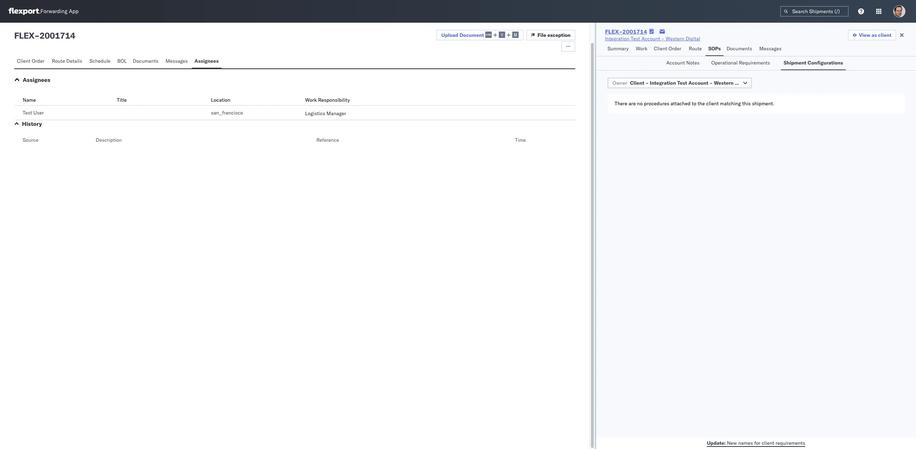 Task type: describe. For each thing, give the bounding box(es) containing it.
forwarding app
[[40, 8, 79, 15]]

schedule button
[[87, 55, 114, 68]]

account inside button
[[666, 60, 685, 66]]

bol button
[[114, 55, 130, 68]]

test inside "link"
[[631, 35, 640, 42]]

update: new names for client requirements
[[707, 440, 805, 446]]

view as client button
[[848, 30, 896, 40]]

details
[[66, 58, 82, 64]]

integration test account - western digital link
[[605, 35, 700, 42]]

digital inside "link"
[[686, 35, 700, 42]]

account inside "link"
[[641, 35, 660, 42]]

procedures
[[644, 100, 669, 107]]

route button
[[686, 42, 705, 56]]

0 horizontal spatial test
[[23, 110, 32, 116]]

upload document
[[441, 32, 484, 38]]

shipment.
[[752, 100, 774, 107]]

file
[[538, 32, 546, 38]]

0 vertical spatial assignees button
[[192, 55, 221, 68]]

user
[[33, 110, 44, 116]]

account notes
[[666, 60, 700, 66]]

are
[[629, 100, 636, 107]]

schedule
[[89, 58, 110, 64]]

bol
[[117, 58, 127, 64]]

- down forwarding app link
[[34, 30, 40, 41]]

0 vertical spatial messages
[[759, 45, 782, 52]]

operational
[[711, 60, 738, 66]]

1 horizontal spatial order
[[669, 45, 681, 52]]

- down operational
[[710, 80, 713, 86]]

exception
[[547, 32, 571, 38]]

client inside button
[[878, 32, 892, 38]]

documents for left documents button
[[133, 58, 158, 64]]

Search Shipments (/) text field
[[780, 6, 849, 17]]

owner
[[612, 80, 627, 86]]

work for work
[[636, 45, 647, 52]]

operational requirements button
[[708, 56, 777, 70]]

2 vertical spatial client
[[630, 80, 644, 86]]

0 vertical spatial assignees
[[194, 58, 219, 64]]

requirements
[[776, 440, 805, 446]]

western inside "link"
[[666, 35, 684, 42]]

flex-2001714
[[605, 28, 647, 35]]

1 horizontal spatial documents button
[[724, 42, 756, 56]]

work responsibility
[[305, 97, 350, 103]]

flex-
[[605, 28, 622, 35]]

work for work responsibility
[[305, 97, 317, 103]]

sops button
[[705, 42, 724, 56]]

account notes button
[[663, 56, 704, 70]]

san_francisco
[[211, 110, 243, 116]]

1 horizontal spatial digital
[[735, 80, 751, 86]]

location
[[211, 97, 230, 103]]

integration test account - western digital
[[605, 35, 700, 42]]

operational requirements
[[711, 60, 770, 66]]

flex - 2001714
[[14, 30, 75, 41]]

document
[[459, 32, 484, 38]]

names
[[738, 440, 753, 446]]

flex
[[14, 30, 34, 41]]

upload
[[441, 32, 458, 38]]

attached
[[671, 100, 691, 107]]

shipment
[[784, 60, 806, 66]]

for
[[754, 440, 760, 446]]

work button
[[633, 42, 651, 56]]

matching
[[720, 100, 741, 107]]

no
[[637, 100, 643, 107]]

0 horizontal spatial messages
[[166, 58, 188, 64]]

the
[[698, 100, 705, 107]]

manager
[[327, 110, 346, 117]]



Task type: locate. For each thing, give the bounding box(es) containing it.
responsibility
[[318, 97, 350, 103]]

1 horizontal spatial assignees button
[[192, 55, 221, 68]]

2 vertical spatial account
[[688, 80, 708, 86]]

documents right bol button
[[133, 58, 158, 64]]

0 vertical spatial work
[[636, 45, 647, 52]]

as
[[872, 32, 877, 38]]

logistics
[[305, 110, 325, 117]]

route
[[689, 45, 702, 52], [52, 58, 65, 64]]

client down flex
[[17, 58, 30, 64]]

documents button
[[724, 42, 756, 56], [130, 55, 163, 68]]

documents for right documents button
[[727, 45, 752, 52]]

sops
[[708, 45, 721, 52]]

0 horizontal spatial client
[[706, 100, 719, 107]]

work up the logistics
[[305, 97, 317, 103]]

documents button right "bol"
[[130, 55, 163, 68]]

0 horizontal spatial client
[[17, 58, 30, 64]]

name
[[23, 97, 36, 103]]

integration
[[605, 35, 629, 42], [650, 80, 676, 86]]

work down integration test account - western digital "link"
[[636, 45, 647, 52]]

route for route details
[[52, 58, 65, 64]]

1 vertical spatial test
[[677, 80, 687, 86]]

0 vertical spatial client
[[878, 32, 892, 38]]

client right as
[[878, 32, 892, 38]]

1 horizontal spatial client order
[[654, 45, 681, 52]]

shipment configurations
[[784, 60, 843, 66]]

0 vertical spatial route
[[689, 45, 702, 52]]

1 horizontal spatial client
[[630, 80, 644, 86]]

1 horizontal spatial messages
[[759, 45, 782, 52]]

0 horizontal spatial account
[[641, 35, 660, 42]]

0 horizontal spatial assignees
[[23, 76, 50, 83]]

client order button down flex
[[14, 55, 49, 68]]

account up "the"
[[688, 80, 708, 86]]

- inside "link"
[[661, 35, 665, 42]]

0 horizontal spatial digital
[[686, 35, 700, 42]]

route left details
[[52, 58, 65, 64]]

history
[[22, 120, 42, 127]]

client down integration test account - western digital
[[654, 45, 667, 52]]

view as client
[[859, 32, 892, 38]]

1 horizontal spatial western
[[714, 80, 734, 86]]

to
[[692, 100, 696, 107]]

test down account notes button
[[677, 80, 687, 86]]

1 horizontal spatial 2001714
[[622, 28, 647, 35]]

0 horizontal spatial work
[[305, 97, 317, 103]]

2 horizontal spatial test
[[677, 80, 687, 86]]

integration up procedures
[[650, 80, 676, 86]]

app
[[69, 8, 79, 15]]

1 vertical spatial route
[[52, 58, 65, 64]]

0 vertical spatial test
[[631, 35, 640, 42]]

flex-2001714 link
[[605, 28, 647, 35]]

2001714 up 'work' button
[[622, 28, 647, 35]]

there
[[615, 100, 627, 107]]

view
[[859, 32, 870, 38]]

0 horizontal spatial order
[[32, 58, 44, 64]]

0 vertical spatial integration
[[605, 35, 629, 42]]

file exception
[[538, 32, 571, 38]]

there are no procedures attached to the client matching this shipment.
[[615, 100, 774, 107]]

history button
[[22, 120, 42, 127]]

- up procedures
[[646, 80, 649, 86]]

summary button
[[605, 42, 633, 56]]

documents up operational requirements
[[727, 45, 752, 52]]

1 horizontal spatial integration
[[650, 80, 676, 86]]

1 vertical spatial assignees button
[[23, 76, 50, 83]]

forwarding app link
[[9, 8, 79, 15]]

test
[[631, 35, 640, 42], [677, 80, 687, 86], [23, 110, 32, 116]]

2001714 down forwarding app
[[40, 30, 75, 41]]

1 vertical spatial documents
[[133, 58, 158, 64]]

integration down the flex- at the right
[[605, 35, 629, 42]]

client order down flex
[[17, 58, 44, 64]]

configurations
[[808, 60, 843, 66]]

2001714
[[622, 28, 647, 35], [40, 30, 75, 41]]

0 horizontal spatial client order button
[[14, 55, 49, 68]]

this
[[742, 100, 751, 107]]

client order button down integration test account - western digital
[[651, 42, 686, 56]]

title
[[117, 97, 127, 103]]

test left 'user'
[[23, 110, 32, 116]]

account left notes
[[666, 60, 685, 66]]

western down operational
[[714, 80, 734, 86]]

2 vertical spatial test
[[23, 110, 32, 116]]

0 vertical spatial digital
[[686, 35, 700, 42]]

account
[[641, 35, 660, 42], [666, 60, 685, 66], [688, 80, 708, 86]]

summary
[[608, 45, 629, 52]]

1 horizontal spatial assignees
[[194, 58, 219, 64]]

test user
[[23, 110, 44, 116]]

1 vertical spatial account
[[666, 60, 685, 66]]

client right "for" on the right bottom
[[762, 440, 774, 446]]

1 vertical spatial work
[[305, 97, 317, 103]]

client
[[654, 45, 667, 52], [17, 58, 30, 64], [630, 80, 644, 86]]

1 vertical spatial client order
[[17, 58, 44, 64]]

description
[[96, 137, 122, 143]]

assignees
[[194, 58, 219, 64], [23, 76, 50, 83]]

0 horizontal spatial route
[[52, 58, 65, 64]]

requirements
[[739, 60, 770, 66]]

client order
[[654, 45, 681, 52], [17, 58, 44, 64]]

messages
[[759, 45, 782, 52], [166, 58, 188, 64]]

0 vertical spatial account
[[641, 35, 660, 42]]

digital
[[686, 35, 700, 42], [735, 80, 751, 86]]

time
[[515, 137, 526, 143]]

1 vertical spatial integration
[[650, 80, 676, 86]]

western
[[666, 35, 684, 42], [714, 80, 734, 86]]

route details
[[52, 58, 82, 64]]

flexport. image
[[9, 8, 40, 15]]

client
[[878, 32, 892, 38], [706, 100, 719, 107], [762, 440, 774, 446]]

1 horizontal spatial account
[[666, 60, 685, 66]]

client order button
[[651, 42, 686, 56], [14, 55, 49, 68]]

0 horizontal spatial messages button
[[163, 55, 192, 68]]

1 horizontal spatial work
[[636, 45, 647, 52]]

documents
[[727, 45, 752, 52], [133, 58, 158, 64]]

owner client - integration test account - western digital
[[612, 80, 751, 86]]

1 horizontal spatial client
[[762, 440, 774, 446]]

reference
[[316, 137, 339, 143]]

0 horizontal spatial 2001714
[[40, 30, 75, 41]]

-
[[34, 30, 40, 41], [661, 35, 665, 42], [646, 80, 649, 86], [710, 80, 713, 86]]

client order down integration test account - western digital
[[654, 45, 681, 52]]

1 horizontal spatial route
[[689, 45, 702, 52]]

digital up route button
[[686, 35, 700, 42]]

work inside button
[[636, 45, 647, 52]]

logistics manager
[[305, 110, 346, 117]]

update:
[[707, 440, 726, 446]]

test down flex-2001714 link
[[631, 35, 640, 42]]

1 horizontal spatial messages button
[[756, 42, 785, 56]]

integration inside "link"
[[605, 35, 629, 42]]

0 horizontal spatial assignees button
[[23, 76, 50, 83]]

2 horizontal spatial client
[[878, 32, 892, 38]]

0 horizontal spatial western
[[666, 35, 684, 42]]

1 vertical spatial assignees
[[23, 76, 50, 83]]

1 vertical spatial client
[[706, 100, 719, 107]]

order down flex - 2001714
[[32, 58, 44, 64]]

1 vertical spatial digital
[[735, 80, 751, 86]]

shipment configurations button
[[781, 56, 846, 70]]

1 horizontal spatial test
[[631, 35, 640, 42]]

0 horizontal spatial documents button
[[130, 55, 163, 68]]

route for route
[[689, 45, 702, 52]]

- up account notes button
[[661, 35, 665, 42]]

new
[[727, 440, 737, 446]]

0 horizontal spatial integration
[[605, 35, 629, 42]]

notes
[[686, 60, 700, 66]]

client right "the"
[[706, 100, 719, 107]]

western up account notes
[[666, 35, 684, 42]]

0 horizontal spatial documents
[[133, 58, 158, 64]]

messages button
[[756, 42, 785, 56], [163, 55, 192, 68]]

work
[[636, 45, 647, 52], [305, 97, 317, 103]]

1 horizontal spatial documents
[[727, 45, 752, 52]]

order
[[669, 45, 681, 52], [32, 58, 44, 64]]

0 vertical spatial western
[[666, 35, 684, 42]]

1 horizontal spatial client order button
[[651, 42, 686, 56]]

source
[[23, 137, 38, 143]]

0 vertical spatial client
[[654, 45, 667, 52]]

forwarding
[[40, 8, 67, 15]]

assignees button
[[192, 55, 221, 68], [23, 76, 50, 83]]

1 vertical spatial messages
[[166, 58, 188, 64]]

0 vertical spatial order
[[669, 45, 681, 52]]

digital down operational requirements button
[[735, 80, 751, 86]]

account up 'work' button
[[641, 35, 660, 42]]

0 vertical spatial client order
[[654, 45, 681, 52]]

1 vertical spatial western
[[714, 80, 734, 86]]

1 vertical spatial client
[[17, 58, 30, 64]]

2 vertical spatial client
[[762, 440, 774, 446]]

order up account notes
[[669, 45, 681, 52]]

file exception button
[[527, 30, 575, 40], [527, 30, 575, 40]]

1 vertical spatial order
[[32, 58, 44, 64]]

2 horizontal spatial client
[[654, 45, 667, 52]]

2 horizontal spatial account
[[688, 80, 708, 86]]

client right owner
[[630, 80, 644, 86]]

0 horizontal spatial client order
[[17, 58, 44, 64]]

documents button up operational requirements
[[724, 42, 756, 56]]

0 vertical spatial documents
[[727, 45, 752, 52]]

upload document button
[[436, 30, 524, 40]]

route up notes
[[689, 45, 702, 52]]

route details button
[[49, 55, 87, 68]]



Task type: vqa. For each thing, say whether or not it's contained in the screenshot.
the leftmost Assignees button
yes



